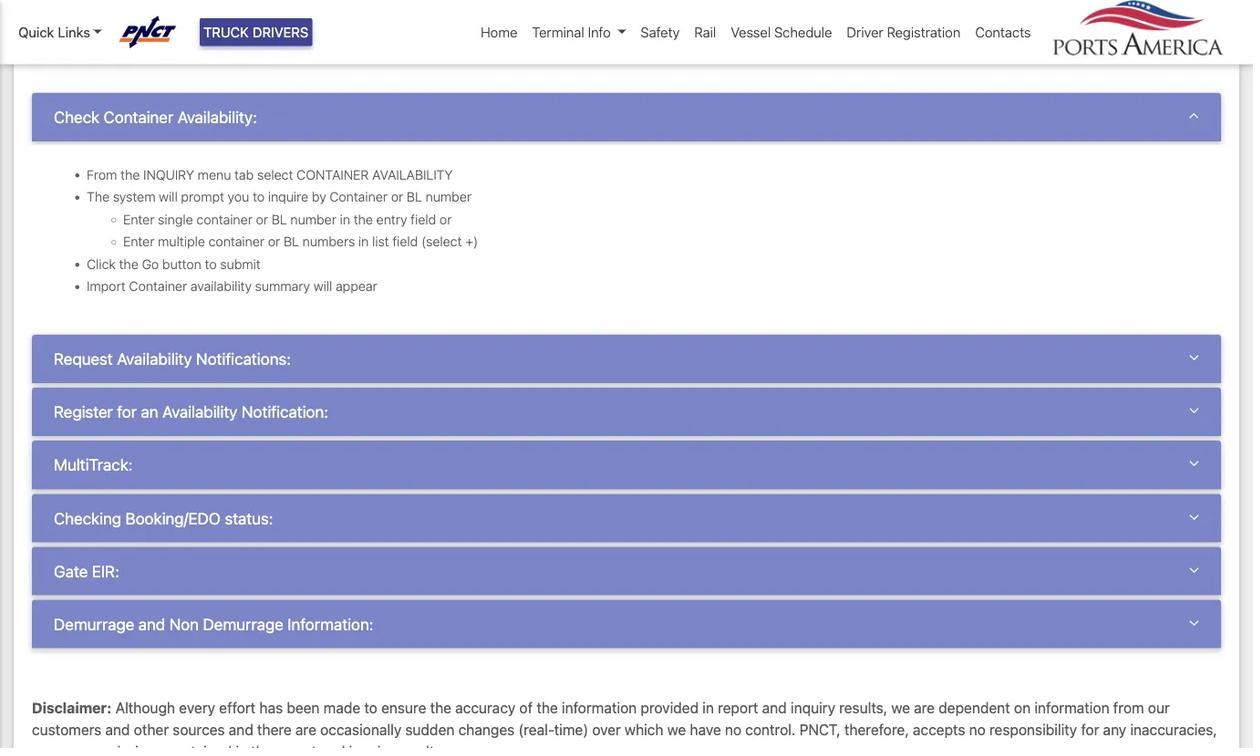 Task type: describe. For each thing, give the bounding box(es) containing it.
quick links link
[[18, 22, 102, 42]]

driver
[[847, 24, 884, 40]]

inquiry
[[191, 37, 231, 52]]

check
[[54, 108, 100, 126]]

1 vertical spatial we
[[668, 721, 686, 738]]

multiple inside user can inquire on single or multiple containers or bls import container inquiry provides user with container availability status based on various hold conditions (customs, freight, usda, terminal and carrier hold conditions)
[[260, 14, 307, 30]]

every
[[179, 699, 215, 716]]

0 vertical spatial field
[[411, 211, 436, 227]]

safety link
[[634, 15, 687, 50]]

the up sudden
[[430, 699, 452, 716]]

gate eir: link
[[54, 562, 1200, 581]]

button
[[162, 256, 202, 271]]

in left 'list'
[[359, 234, 369, 249]]

container down container
[[330, 189, 388, 204]]

effort
[[219, 699, 256, 716]]

click
[[87, 256, 116, 271]]

import inside user can inquire on single or multiple containers or bls import container inquiry provides user with container availability status based on various hold conditions (customs, freight, usda, terminal and carrier hold conditions)
[[87, 37, 126, 52]]

2 vertical spatial container
[[209, 234, 265, 249]]

contained
[[166, 743, 232, 748]]

which
[[625, 721, 664, 738]]

inquire inside user can inquire on single or multiple containers or bls import container inquiry provides user with container availability status based on various hold conditions (customs, freight, usda, terminal and carrier hold conditions)
[[143, 14, 184, 30]]

and down effort
[[229, 721, 253, 738]]

multitrack:
[[54, 456, 133, 474]]

1 horizontal spatial on
[[551, 37, 566, 52]]

control.
[[746, 721, 796, 738]]

in down effort
[[236, 743, 247, 748]]

menu
[[198, 167, 231, 182]]

results,
[[840, 699, 888, 716]]

from the inquiry menu tab select container availability the system will prompt you to inquire by container or bl number enter single container or bl number in the entry field or enter multiple container or bl numbers in list field (select +) click the go button to submit import container availability summary will appear
[[87, 167, 478, 294]]

driver registration
[[847, 24, 961, 40]]

notification:
[[242, 402, 328, 421]]

for inside tab list
[[117, 402, 137, 421]]

the down there
[[251, 743, 272, 748]]

occasionally
[[320, 721, 402, 738]]

on inside although every effort has been made to ensure the accuracy of the information provided in report and inquiry results, we are dependent on information from our customers and other sources and there are occasionally sudden             changes (real-time) over which we have no control. pnct, therefore, accepts no responsibility for any inaccuracies, errors, or omissions contained in the report and inquiry results.
[[1015, 699, 1031, 716]]

register
[[54, 402, 113, 421]]

2 enter from the top
[[123, 234, 155, 249]]

multiple inside from the inquiry menu tab select container availability the system will prompt you to inquire by container or bl number enter single container or bl number in the entry field or enter multiple container or bl numbers in list field (select +) click the go button to submit import container availability summary will appear
[[158, 234, 205, 249]]

various
[[569, 37, 612, 52]]

been
[[287, 699, 320, 716]]

in up the have
[[703, 699, 714, 716]]

user
[[87, 14, 115, 30]]

angle down image inside gate eir: link
[[1190, 562, 1200, 578]]

freight,
[[775, 37, 820, 52]]

drivers
[[253, 24, 309, 40]]

to inside although every effort has been made to ensure the accuracy of the information provided in report and inquiry results, we are dependent on information from our customers and other sources and there are occasionally sudden             changes (real-time) over which we have no control. pnct, therefore, accepts no responsibility for any inaccuracies, errors, or omissions contained in the report and inquiry results.
[[364, 699, 378, 716]]

from
[[1114, 699, 1145, 716]]

2 hold from the left
[[989, 37, 1015, 52]]

inquire inside from the inquiry menu tab select container availability the system will prompt you to inquire by container or bl number enter single container or bl number in the entry field or enter multiple container or bl numbers in list field (select +) click the go button to submit import container availability summary will appear
[[268, 189, 309, 204]]

0 horizontal spatial are
[[296, 721, 317, 738]]

container right check
[[104, 108, 174, 126]]

links
[[58, 24, 90, 40]]

omissions
[[97, 743, 163, 748]]

eir:
[[92, 562, 119, 580]]

inaccuracies,
[[1131, 721, 1218, 738]]

1 demurrage from the left
[[54, 615, 134, 633]]

tab list containing check container availability:
[[32, 0, 1222, 653]]

bls
[[394, 14, 416, 30]]

driver registration link
[[840, 15, 968, 50]]

availability:
[[178, 108, 257, 126]]

or inside although every effort has been made to ensure the accuracy of the information provided in report and inquiry results, we are dependent on information from our customers and other sources and there are occasionally sudden             changes (real-time) over which we have no control. pnct, therefore, accepts no responsibility for any inaccuracies, errors, or omissions contained in the report and inquiry results.
[[79, 743, 93, 748]]

1 enter from the top
[[123, 211, 155, 227]]

tab
[[235, 167, 254, 182]]

angle down image for status:
[[1190, 509, 1200, 525]]

vessel schedule
[[731, 24, 833, 40]]

from
[[87, 167, 117, 182]]

status:
[[225, 509, 273, 527]]

terminal inside user can inquire on single or multiple containers or bls import container inquiry provides user with container availability status based on various hold conditions (customs, freight, usda, terminal and carrier hold conditions)
[[866, 37, 916, 52]]

demurrage and non demurrage information: link
[[54, 615, 1200, 634]]

information:
[[288, 615, 374, 633]]

for inside although every effort has been made to ensure the accuracy of the information provided in report and inquiry results, we are dependent on information from our customers and other sources and there are occasionally sudden             changes (real-time) over which we have no control. pnct, therefore, accepts no responsibility for any inaccuracies, errors, or omissions contained in the report and inquiry results.
[[1082, 721, 1100, 738]]

checking booking/edo status: link
[[54, 509, 1200, 528]]

accuracy
[[455, 699, 516, 716]]

1 hold from the left
[[616, 37, 642, 52]]

errors,
[[32, 743, 75, 748]]

0 horizontal spatial inquiry
[[349, 743, 394, 748]]

registration
[[887, 24, 961, 40]]

0 vertical spatial bl
[[407, 189, 422, 204]]

angle down image for multitrack:
[[1190, 456, 1200, 472]]

provides
[[234, 37, 285, 52]]

the
[[87, 189, 110, 204]]

check container availability: link
[[54, 108, 1200, 127]]

or down select
[[256, 211, 268, 227]]

(select
[[422, 234, 462, 249]]

although every effort has been made to ensure the accuracy of the information provided in report and inquiry results, we are dependent on information from our customers and other sources and there are occasionally sudden             changes (real-time) over which we have no control. pnct, therefore, accepts no responsibility for any inaccuracies, errors, or omissions contained in the report and inquiry results.
[[32, 699, 1218, 748]]

with
[[318, 37, 343, 52]]

carrier
[[945, 37, 986, 52]]

multitrack: link
[[54, 456, 1200, 475]]

other
[[134, 721, 169, 738]]

go
[[142, 256, 159, 271]]

0 vertical spatial availability
[[117, 349, 192, 368]]

home
[[481, 24, 518, 40]]

schedule
[[775, 24, 833, 40]]

0 vertical spatial inquiry
[[791, 699, 836, 716]]

status
[[471, 37, 507, 52]]

results.
[[398, 743, 446, 748]]

gate
[[54, 562, 88, 580]]

0 vertical spatial report
[[718, 699, 759, 716]]

customers
[[32, 721, 102, 738]]

conditions)
[[1019, 37, 1086, 52]]

ensure
[[381, 699, 426, 716]]

notifications:
[[196, 349, 291, 368]]

single inside user can inquire on single or multiple containers or bls import container inquiry provides user with container availability status based on various hold conditions (customs, freight, usda, terminal and carrier hold conditions)
[[205, 14, 241, 30]]

terminal info link
[[525, 15, 634, 50]]

1 vertical spatial number
[[291, 211, 337, 227]]

+)
[[466, 234, 478, 249]]

or up summary
[[268, 234, 280, 249]]

therefore,
[[845, 721, 909, 738]]

request availability notifications: link
[[54, 349, 1200, 369]]

single inside from the inquiry menu tab select container availability the system will prompt you to inquire by container or bl number enter single container or bl number in the entry field or enter multiple container or bl numbers in list field (select +) click the go button to submit import container availability summary will appear
[[158, 211, 193, 227]]

by
[[312, 189, 326, 204]]

responsibility
[[990, 721, 1078, 738]]

info
[[588, 24, 611, 40]]



Task type: vqa. For each thing, say whether or not it's contained in the screenshot.
the Container in the Check Container Availability: link
yes



Task type: locate. For each thing, give the bounding box(es) containing it.
field up (select
[[411, 211, 436, 227]]

1 horizontal spatial are
[[914, 699, 935, 716]]

0 horizontal spatial information
[[562, 699, 637, 716]]

hold
[[616, 37, 642, 52], [989, 37, 1015, 52]]

0 vertical spatial on
[[187, 14, 202, 30]]

container
[[297, 167, 369, 182]]

0 vertical spatial container
[[347, 37, 403, 52]]

1 horizontal spatial for
[[1082, 721, 1100, 738]]

terminal info
[[532, 24, 611, 40]]

0 vertical spatial we
[[892, 699, 911, 716]]

0 vertical spatial multiple
[[260, 14, 307, 30]]

0 horizontal spatial availability
[[191, 278, 252, 294]]

0 vertical spatial inquire
[[143, 14, 184, 30]]

usda,
[[824, 37, 862, 52]]

0 horizontal spatial number
[[291, 211, 337, 227]]

0 vertical spatial to
[[253, 189, 265, 204]]

or down customers
[[79, 743, 93, 748]]

0 horizontal spatial single
[[158, 211, 193, 227]]

on right 'based'
[[551, 37, 566, 52]]

there
[[257, 721, 292, 738]]

3 angle down image from the top
[[1190, 402, 1200, 419]]

(real-
[[519, 721, 555, 738]]

single
[[205, 14, 241, 30], [158, 211, 193, 227]]

will down inquiry
[[159, 189, 178, 204]]

truck
[[204, 24, 249, 40]]

availability down 'bls'
[[406, 37, 467, 52]]

0 vertical spatial angle down image
[[1190, 456, 1200, 472]]

1 horizontal spatial inquiry
[[791, 699, 836, 716]]

will
[[159, 189, 178, 204], [314, 278, 332, 294]]

the left go
[[119, 256, 139, 271]]

0 vertical spatial will
[[159, 189, 178, 204]]

time)
[[555, 721, 589, 738]]

(customs,
[[710, 37, 772, 52]]

single down 'prompt' at the left top
[[158, 211, 193, 227]]

1 vertical spatial container
[[197, 211, 253, 227]]

request availability notifications:
[[54, 349, 291, 368]]

2 no from the left
[[970, 721, 986, 738]]

for left an
[[117, 402, 137, 421]]

submit
[[220, 256, 261, 271]]

no right the have
[[725, 721, 742, 738]]

sources
[[173, 721, 225, 738]]

have
[[690, 721, 721, 738]]

disclaimer:
[[32, 699, 112, 716]]

1 horizontal spatial demurrage
[[203, 615, 284, 633]]

for
[[117, 402, 137, 421], [1082, 721, 1100, 738]]

hold right 'info'
[[616, 37, 642, 52]]

1 horizontal spatial availability
[[406, 37, 467, 52]]

1 vertical spatial single
[[158, 211, 193, 227]]

to right button
[[205, 256, 217, 271]]

information up over
[[562, 699, 637, 716]]

angle down image for demurrage and non demurrage information:
[[1190, 615, 1200, 631]]

0 vertical spatial enter
[[123, 211, 155, 227]]

demurrage right non
[[203, 615, 284, 633]]

checking booking/edo status:
[[54, 509, 273, 527]]

2 information from the left
[[1035, 699, 1110, 716]]

bl
[[407, 189, 422, 204], [272, 211, 287, 227], [284, 234, 299, 249]]

request
[[54, 349, 113, 368]]

1 vertical spatial enter
[[123, 234, 155, 249]]

terminal
[[532, 24, 585, 40], [866, 37, 916, 52]]

2 angle down image from the top
[[1190, 349, 1200, 366]]

field
[[411, 211, 436, 227], [393, 234, 418, 249]]

container inside user can inquire on single or multiple containers or bls import container inquiry provides user with container availability status based on various hold conditions (customs, freight, usda, terminal and carrier hold conditions)
[[129, 37, 187, 52]]

1 vertical spatial availability
[[191, 278, 252, 294]]

1 vertical spatial angle down image
[[1190, 615, 1200, 631]]

numbers
[[303, 234, 355, 249]]

sudden
[[406, 721, 455, 738]]

1 vertical spatial to
[[205, 256, 217, 271]]

container up submit at left
[[209, 234, 265, 249]]

report up control.
[[718, 699, 759, 716]]

provided
[[641, 699, 699, 716]]

angle down image inside register for an availability notification: link
[[1190, 402, 1200, 419]]

or up (select
[[440, 211, 452, 227]]

for left the "any"
[[1082, 721, 1100, 738]]

on up responsibility
[[1015, 699, 1031, 716]]

container down go
[[129, 278, 187, 294]]

1 vertical spatial report
[[276, 743, 317, 748]]

to right you
[[253, 189, 265, 204]]

container down 'bls'
[[347, 37, 403, 52]]

0 vertical spatial number
[[426, 189, 472, 204]]

our
[[1149, 699, 1170, 716]]

angle down image inside request availability notifications: link
[[1190, 349, 1200, 366]]

container inside user can inquire on single or multiple containers or bls import container inquiry provides user with container availability status based on various hold conditions (customs, freight, usda, terminal and carrier hold conditions)
[[347, 37, 403, 52]]

1 vertical spatial inquiry
[[349, 743, 394, 748]]

0 vertical spatial import
[[87, 37, 126, 52]]

select
[[257, 167, 293, 182]]

inquiry up pnct,
[[791, 699, 836, 716]]

2 demurrage from the left
[[203, 615, 284, 633]]

1 vertical spatial import
[[87, 278, 126, 294]]

0 vertical spatial availability
[[406, 37, 467, 52]]

vessel
[[731, 24, 771, 40]]

availability right an
[[162, 402, 238, 421]]

booking/edo
[[125, 509, 221, 527]]

safety
[[641, 24, 680, 40]]

the up 'list'
[[354, 211, 373, 227]]

quick links
[[18, 24, 90, 40]]

field right 'list'
[[393, 234, 418, 249]]

1 horizontal spatial report
[[718, 699, 759, 716]]

multiple up button
[[158, 234, 205, 249]]

dependent
[[939, 699, 1011, 716]]

0 horizontal spatial we
[[668, 721, 686, 738]]

and down occasionally
[[321, 743, 345, 748]]

1 horizontal spatial single
[[205, 14, 241, 30]]

appear
[[336, 278, 378, 294]]

in up numbers
[[340, 211, 350, 227]]

inquire down select
[[268, 189, 309, 204]]

number down by
[[291, 211, 337, 227]]

inquiry down occasionally
[[349, 743, 394, 748]]

1 vertical spatial multiple
[[158, 234, 205, 249]]

and up control.
[[763, 699, 787, 716]]

are up accepts
[[914, 699, 935, 716]]

or up entry
[[391, 189, 404, 204]]

angle down image inside demurrage and non demurrage information: link
[[1190, 615, 1200, 631]]

angle down image
[[1190, 108, 1200, 124], [1190, 349, 1200, 366], [1190, 402, 1200, 419], [1190, 509, 1200, 525], [1190, 562, 1200, 578]]

and left non
[[138, 615, 165, 633]]

2 vertical spatial on
[[1015, 699, 1031, 716]]

angle down image for an
[[1190, 402, 1200, 419]]

1 horizontal spatial to
[[253, 189, 265, 204]]

user
[[289, 37, 315, 52]]

1 vertical spatial on
[[551, 37, 566, 52]]

we down provided
[[668, 721, 686, 738]]

no down dependent
[[970, 721, 986, 738]]

2 vertical spatial to
[[364, 699, 378, 716]]

1 horizontal spatial inquire
[[268, 189, 309, 204]]

quick
[[18, 24, 54, 40]]

multiple up user
[[260, 14, 307, 30]]

availability inside user can inquire on single or multiple containers or bls import container inquiry provides user with container availability status based on various hold conditions (customs, freight, usda, terminal and carrier hold conditions)
[[406, 37, 467, 52]]

on up the inquiry
[[187, 14, 202, 30]]

0 horizontal spatial for
[[117, 402, 137, 421]]

prompt
[[181, 189, 224, 204]]

has
[[260, 699, 283, 716]]

user can inquire on single or multiple containers or bls import container inquiry provides user with container availability status based on various hold conditions (customs, freight, usda, terminal and carrier hold conditions)
[[87, 14, 1086, 52]]

0 vertical spatial for
[[117, 402, 137, 421]]

single up the inquiry
[[205, 14, 241, 30]]

0 horizontal spatial terminal
[[532, 24, 585, 40]]

based
[[511, 37, 547, 52]]

of
[[520, 699, 533, 716]]

the up system
[[121, 167, 140, 182]]

rail link
[[687, 15, 724, 50]]

or up provides
[[244, 14, 256, 30]]

accepts
[[913, 721, 966, 738]]

1 information from the left
[[562, 699, 637, 716]]

bl left numbers
[[284, 234, 299, 249]]

availability inside from the inquiry menu tab select container availability the system will prompt you to inquire by container or bl number enter single container or bl number in the entry field or enter multiple container or bl numbers in list field (select +) click the go button to submit import container availability summary will appear
[[191, 278, 252, 294]]

contacts link
[[968, 15, 1039, 50]]

no
[[725, 721, 742, 738], [970, 721, 986, 738]]

number
[[426, 189, 472, 204], [291, 211, 337, 227]]

gate eir:
[[54, 562, 119, 580]]

hold right carrier
[[989, 37, 1015, 52]]

1 vertical spatial for
[[1082, 721, 1100, 738]]

information
[[562, 699, 637, 716], [1035, 699, 1110, 716]]

availability up an
[[117, 349, 192, 368]]

and left carrier
[[919, 37, 942, 52]]

enter down system
[[123, 211, 155, 227]]

0 horizontal spatial report
[[276, 743, 317, 748]]

system
[[113, 189, 156, 204]]

import
[[87, 37, 126, 52], [87, 278, 126, 294]]

4 angle down image from the top
[[1190, 509, 1200, 525]]

the
[[121, 167, 140, 182], [354, 211, 373, 227], [119, 256, 139, 271], [430, 699, 452, 716], [537, 699, 558, 716], [251, 743, 272, 748]]

1 horizontal spatial number
[[426, 189, 472, 204]]

1 horizontal spatial we
[[892, 699, 911, 716]]

bl down select
[[272, 211, 287, 227]]

vessel schedule link
[[724, 15, 840, 50]]

we up therefore,
[[892, 699, 911, 716]]

and up omissions
[[105, 721, 130, 738]]

inquire right the can at the top left of the page
[[143, 14, 184, 30]]

2 horizontal spatial on
[[1015, 699, 1031, 716]]

1 vertical spatial bl
[[272, 211, 287, 227]]

1 vertical spatial availability
[[162, 402, 238, 421]]

container down the can at the top left of the page
[[129, 37, 187, 52]]

or left 'bls'
[[378, 14, 391, 30]]

information up responsibility
[[1035, 699, 1110, 716]]

report down there
[[276, 743, 317, 748]]

angle down image inside check container availability: link
[[1190, 108, 1200, 124]]

angle down image inside "multitrack:" link
[[1190, 456, 1200, 472]]

entry
[[377, 211, 407, 227]]

to up occasionally
[[364, 699, 378, 716]]

1 horizontal spatial terminal
[[866, 37, 916, 52]]

0 horizontal spatial inquire
[[143, 14, 184, 30]]

inquire
[[143, 14, 184, 30], [268, 189, 309, 204]]

1 vertical spatial will
[[314, 278, 332, 294]]

angle down image
[[1190, 456, 1200, 472], [1190, 615, 1200, 631]]

0 horizontal spatial multiple
[[158, 234, 205, 249]]

0 vertical spatial single
[[205, 14, 241, 30]]

tab list
[[32, 0, 1222, 653]]

list
[[372, 234, 389, 249]]

the right of
[[537, 699, 558, 716]]

demurrage
[[54, 615, 134, 633], [203, 615, 284, 633]]

1 horizontal spatial multiple
[[260, 14, 307, 30]]

truck drivers link
[[200, 18, 312, 46]]

angle down image inside checking booking/edo status: link
[[1190, 509, 1200, 525]]

1 horizontal spatial will
[[314, 278, 332, 294]]

bl down availability
[[407, 189, 422, 204]]

number down availability
[[426, 189, 472, 204]]

containers
[[310, 14, 375, 30]]

1 no from the left
[[725, 721, 742, 738]]

are down been
[[296, 721, 317, 738]]

0 horizontal spatial demurrage
[[54, 615, 134, 633]]

can
[[118, 14, 140, 30]]

1 horizontal spatial information
[[1035, 699, 1110, 716]]

1 import from the top
[[87, 37, 126, 52]]

2 import from the top
[[87, 278, 126, 294]]

contacts
[[976, 24, 1032, 40]]

1 angle down image from the top
[[1190, 456, 1200, 472]]

import inside from the inquiry menu tab select container availability the system will prompt you to inquire by container or bl number enter single container or bl number in the entry field or enter multiple container or bl numbers in list field (select +) click the go button to submit import container availability summary will appear
[[87, 278, 126, 294]]

register for an availability notification:
[[54, 402, 328, 421]]

1 horizontal spatial hold
[[989, 37, 1015, 52]]

availability down submit at left
[[191, 278, 252, 294]]

inquiry
[[143, 167, 194, 182]]

although
[[115, 699, 175, 716]]

2 horizontal spatial to
[[364, 699, 378, 716]]

import down user
[[87, 37, 126, 52]]

angle down image for notifications:
[[1190, 349, 1200, 366]]

0 horizontal spatial on
[[187, 14, 202, 30]]

1 horizontal spatial no
[[970, 721, 986, 738]]

demurrage down gate eir:
[[54, 615, 134, 633]]

will left appear
[[314, 278, 332, 294]]

angle down image for availability:
[[1190, 108, 1200, 124]]

and inside user can inquire on single or multiple containers or bls import container inquiry provides user with container availability status based on various hold conditions (customs, freight, usda, terminal and carrier hold conditions)
[[919, 37, 942, 52]]

2 vertical spatial bl
[[284, 234, 299, 249]]

summary
[[255, 278, 310, 294]]

2 angle down image from the top
[[1190, 615, 1200, 631]]

0 vertical spatial are
[[914, 699, 935, 716]]

1 vertical spatial field
[[393, 234, 418, 249]]

0 horizontal spatial no
[[725, 721, 742, 738]]

5 angle down image from the top
[[1190, 562, 1200, 578]]

container down you
[[197, 211, 253, 227]]

1 vertical spatial inquire
[[268, 189, 309, 204]]

1 vertical spatial are
[[296, 721, 317, 738]]

conditions
[[645, 37, 707, 52]]

1 angle down image from the top
[[1190, 108, 1200, 124]]

enter up go
[[123, 234, 155, 249]]

import down click
[[87, 278, 126, 294]]

0 horizontal spatial hold
[[616, 37, 642, 52]]

check container availability:
[[54, 108, 257, 126]]

availability
[[117, 349, 192, 368], [162, 402, 238, 421]]

register for an availability notification: link
[[54, 402, 1200, 422]]

0 horizontal spatial will
[[159, 189, 178, 204]]

0 horizontal spatial to
[[205, 256, 217, 271]]



